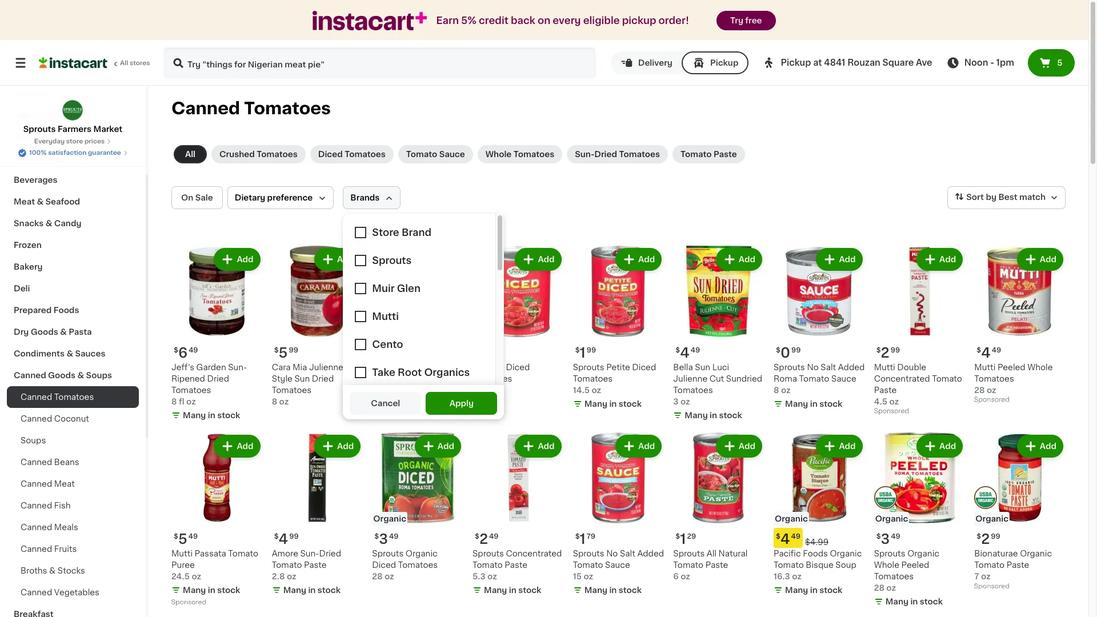Task type: locate. For each thing, give the bounding box(es) containing it.
candy
[[54, 219, 81, 227]]

many in stock for $ 4 49
[[685, 411, 742, 419]]

diced inside the sprouts diced tomatoes 794 g
[[506, 363, 530, 371]]

0 horizontal spatial $ 2 99
[[877, 346, 900, 359]]

credit
[[479, 16, 509, 25]]

tomatoes inside the sprouts diced tomatoes 794 g
[[473, 375, 512, 383]]

crushed
[[219, 150, 255, 158]]

1 vertical spatial sauce
[[832, 375, 857, 383]]

sprouts for sprouts brands
[[14, 111, 46, 119]]

1 horizontal spatial 3
[[674, 398, 679, 406]]

bisque
[[806, 561, 834, 569]]

dried inside 'link'
[[595, 150, 617, 158]]

sprouts inside the sprouts concentrated tomato paste 5.3 oz
[[473, 550, 504, 558]]

sprouts for sprouts no salt added tomato sauce 15 oz
[[573, 550, 604, 558]]

no inside sprouts no salt added roma tomato sauce 8 oz
[[807, 363, 819, 371]]

sauces
[[75, 350, 105, 358]]

1 horizontal spatial meat
[[54, 480, 75, 488]]

$ up bionaturae
[[977, 533, 982, 540]]

5 for $ 5 99
[[279, 346, 288, 359]]

0 vertical spatial salt
[[821, 363, 836, 371]]

2 horizontal spatial 3
[[881, 533, 890, 546]]

2 up mutti double concentrated tomato paste 4.5 oz
[[881, 346, 890, 359]]

2 horizontal spatial no
[[807, 363, 819, 371]]

canned down broths
[[21, 589, 52, 597]]

1 horizontal spatial pickup
[[781, 58, 811, 67]]

many in stock down sprouts organic whole peeled tomatoes 28 oz
[[886, 598, 943, 606]]

0 horizontal spatial 6
[[178, 346, 188, 359]]

& for stocks
[[49, 567, 56, 575]]

2 horizontal spatial 2
[[982, 533, 990, 546]]

2 for bionaturae organic tomato paste
[[982, 533, 990, 546]]

julienne down bella
[[674, 375, 708, 383]]

stock down "mutti passata tomato puree 24.5 oz"
[[217, 587, 240, 595]]

0 horizontal spatial concentrated
[[506, 550, 562, 558]]

brands button
[[343, 186, 401, 209]]

3 down bella
[[674, 398, 679, 406]]

99 up amore
[[289, 533, 299, 540]]

0 horizontal spatial $ 4 49
[[676, 346, 700, 359]]

canned goods & soups link
[[7, 365, 139, 386]]

1 horizontal spatial whole
[[874, 561, 900, 569]]

added for 1
[[638, 550, 664, 558]]

in for $ 5 49
[[208, 587, 215, 595]]

8 inside cara mia julienne style sun dried tomatoes 8 oz
[[272, 398, 277, 406]]

$ up jeff's
[[174, 347, 178, 354]]

apply
[[450, 400, 474, 408]]

$ up cara
[[274, 347, 279, 354]]

1 vertical spatial brands
[[351, 194, 380, 202]]

1 horizontal spatial sun-
[[300, 550, 319, 558]]

bionaturae organic tomato paste 7 oz
[[975, 550, 1052, 581]]

sun-dried tomatoes link
[[567, 145, 668, 163]]

1 vertical spatial 14.5
[[372, 398, 389, 406]]

cancel
[[371, 400, 400, 408]]

many down bella sun luci julienne cut sundried tomatoes 3 oz
[[685, 411, 708, 419]]

pickup left "at"
[[781, 58, 811, 67]]

$ up the sprouts petite diced tomatoes 14.5 oz
[[575, 347, 580, 354]]

49 up the mutti peeled whole tomatoes 28 oz
[[992, 347, 1002, 354]]

many in stock down sprouts no salt added roma tomato sauce 8 oz
[[785, 400, 843, 408]]

0 horizontal spatial 5
[[178, 533, 187, 546]]

& for candy
[[46, 219, 52, 227]]

many
[[785, 400, 808, 408], [585, 400, 608, 408], [183, 411, 206, 419], [685, 411, 708, 419], [183, 587, 206, 595], [484, 587, 507, 595], [785, 587, 808, 595], [283, 587, 306, 595], [585, 587, 608, 595], [886, 598, 909, 606]]

vegetables
[[54, 589, 99, 597]]

add button for bella sun luci julienne cut sundried tomatoes
[[717, 249, 761, 270]]

foods
[[54, 306, 79, 314], [803, 550, 828, 558]]

$ up sprouts organic diced tomatoes 28 oz
[[375, 533, 379, 540]]

2 vertical spatial salt
[[620, 550, 636, 558]]

2 up 5.3
[[479, 533, 488, 546]]

2 vertical spatial added
[[638, 550, 664, 558]]

diced
[[318, 150, 343, 158], [506, 363, 530, 371], [406, 363, 430, 371], [632, 363, 656, 371], [372, 561, 396, 569]]

$ for bionaturae organic tomato paste
[[977, 533, 982, 540]]

0 horizontal spatial whole
[[486, 150, 512, 158]]

organic inside sprouts organic whole peeled tomatoes 28 oz
[[908, 550, 940, 558]]

$ 1 99 up the sprouts petite diced tomatoes 14.5 oz
[[575, 346, 596, 359]]

0 horizontal spatial 14.5
[[372, 398, 389, 406]]

tomato inside pacific foods organic tomato bisque soup 16.3 oz
[[774, 561, 804, 569]]

foods down $4.99
[[803, 550, 828, 558]]

item badge image
[[874, 486, 897, 509], [975, 486, 998, 509]]

pickup inside button
[[710, 59, 739, 67]]

2 vertical spatial whole
[[874, 561, 900, 569]]

canned up broths
[[21, 545, 52, 553]]

goods for canned
[[48, 372, 76, 380]]

concentrated
[[874, 375, 930, 383], [506, 550, 562, 558]]

0 vertical spatial added
[[838, 363, 865, 371]]

sprouts diced tomatoes no salt added 14.5 oz
[[372, 363, 443, 406]]

canned for the canned meals link
[[21, 524, 52, 532]]

$ for bella sun luci julienne cut sundried tomatoes
[[676, 347, 680, 354]]

$ inside $ 1 79
[[575, 533, 580, 540]]

mutti for 4
[[975, 363, 996, 371]]

in down sprouts organic whole peeled tomatoes 28 oz
[[911, 598, 918, 606]]

1 up the sprouts petite diced tomatoes 14.5 oz
[[580, 346, 586, 359]]

5 up cara
[[279, 346, 288, 359]]

$ 2 99 up double
[[877, 346, 900, 359]]

28 inside sprouts organic diced tomatoes 28 oz
[[372, 573, 383, 581]]

0 vertical spatial 5
[[1058, 59, 1063, 67]]

2 vertical spatial 5
[[178, 533, 187, 546]]

49
[[189, 347, 198, 354], [489, 347, 499, 354], [691, 347, 700, 354], [992, 347, 1002, 354], [188, 533, 198, 540], [489, 533, 499, 540], [791, 533, 801, 540], [389, 533, 399, 540], [891, 533, 901, 540]]

49 up passata
[[188, 533, 198, 540]]

2 horizontal spatial mutti
[[975, 363, 996, 371]]

bella sun luci julienne cut sundried tomatoes 3 oz
[[674, 363, 763, 406]]

0 vertical spatial sauce
[[439, 150, 465, 158]]

sprouts
[[14, 111, 46, 119], [23, 125, 56, 133], [473, 363, 504, 371], [774, 363, 805, 371], [372, 363, 404, 371], [573, 363, 604, 371], [473, 550, 504, 558], [372, 550, 404, 558], [573, 550, 604, 558], [674, 550, 705, 558], [874, 550, 906, 558]]

1 left 79
[[580, 533, 586, 546]]

many in stock for $ 4 99
[[283, 587, 341, 595]]

sprouts inside sprouts organic diced tomatoes 28 oz
[[372, 550, 404, 558]]

0 horizontal spatial canned tomatoes
[[21, 393, 94, 401]]

1 horizontal spatial 14.5
[[573, 386, 590, 394]]

stock down sprouts no salt added tomato sauce 15 oz
[[619, 587, 642, 595]]

paste
[[714, 150, 737, 158], [874, 386, 897, 394], [505, 561, 528, 569], [304, 561, 327, 569], [706, 561, 728, 569], [1007, 561, 1030, 569]]

add for amore sun-dried tomato paste
[[337, 442, 354, 450]]

2 horizontal spatial whole
[[1028, 363, 1053, 371]]

add for sprouts organic whole peeled tomatoes
[[940, 442, 956, 450]]

in
[[810, 400, 818, 408], [610, 400, 617, 408], [208, 411, 215, 419], [710, 411, 717, 419], [208, 587, 215, 595], [509, 587, 517, 595], [810, 587, 818, 595], [308, 587, 316, 595], [610, 587, 617, 595], [911, 598, 918, 606]]

oz inside amore sun-dried tomato paste 2.8 oz
[[287, 573, 296, 581]]

many for $ 6 49
[[183, 411, 206, 419]]

canned up canned coconut
[[21, 393, 52, 401]]

$ 2 99 up bionaturae
[[977, 533, 1001, 546]]

0 vertical spatial no
[[807, 363, 819, 371]]

in for $ 1 79
[[610, 587, 617, 595]]

tomatoes inside 'whole tomatoes' 'link'
[[514, 150, 555, 158]]

99 up mia
[[289, 347, 298, 354]]

0 vertical spatial all
[[120, 60, 128, 66]]

pickup down try
[[710, 59, 739, 67]]

snacks & candy link
[[7, 213, 139, 234]]

2 $ 1 99 from the left
[[575, 346, 596, 359]]

canned tomatoes up canned coconut
[[21, 393, 94, 401]]

& for eggs
[[38, 154, 45, 162]]

many down 5.3
[[484, 587, 507, 595]]

all up on
[[185, 150, 196, 158]]

99 right 0
[[792, 347, 801, 354]]

2 vertical spatial sauce
[[605, 561, 630, 569]]

None search field
[[163, 47, 596, 79]]

condiments
[[14, 350, 65, 358]]

49 up bella
[[691, 347, 700, 354]]

0 horizontal spatial meat
[[14, 198, 35, 206]]

pickup
[[781, 58, 811, 67], [710, 59, 739, 67]]

2 vertical spatial sun-
[[300, 550, 319, 558]]

condiments & sauces
[[14, 350, 105, 358]]

99 for mutti double concentrated tomato paste
[[891, 347, 900, 354]]

$ for sprouts concentrated tomato paste
[[475, 533, 479, 540]]

99 inside $ 4 99
[[289, 533, 299, 540]]

store
[[66, 138, 83, 145]]

salt inside sprouts no salt added roma tomato sauce 8 oz
[[821, 363, 836, 371]]

$ inside $ 4 99
[[274, 533, 279, 540]]

$ 4 49 inside $4.49 original price: $4.99 element
[[776, 533, 801, 546]]

$4.49 original price: $4.99 element
[[774, 528, 865, 548]]

julienne right mia
[[309, 363, 343, 371]]

added inside sprouts no salt added tomato sauce 15 oz
[[638, 550, 664, 558]]

0 horizontal spatial julienne
[[309, 363, 343, 371]]

2 item badge image from the left
[[975, 486, 998, 509]]

$ 2 99
[[877, 346, 900, 359], [977, 533, 1001, 546]]

99 up sprouts diced tomatoes no salt added 14.5 oz
[[386, 347, 395, 354]]

added for 0
[[838, 363, 865, 371]]

49 up jeff's
[[189, 347, 198, 354]]

1 horizontal spatial mutti
[[874, 363, 895, 371]]

sprouts for sprouts diced tomatoes no salt added 14.5 oz
[[372, 363, 404, 371]]

$ left the 29
[[676, 533, 680, 540]]

1 vertical spatial julienne
[[674, 375, 708, 383]]

foods inside "prepared foods" link
[[54, 306, 79, 314]]

oz inside bionaturae organic tomato paste 7 oz
[[981, 573, 991, 581]]

product group containing add
[[473, 246, 564, 396]]

tomatoes
[[244, 100, 331, 117], [257, 150, 298, 158], [345, 150, 386, 158], [514, 150, 555, 158], [619, 150, 660, 158], [473, 375, 512, 383], [372, 375, 412, 383], [573, 375, 613, 383], [975, 375, 1014, 383], [171, 386, 211, 394], [272, 386, 312, 394], [674, 386, 713, 394], [54, 393, 94, 401], [398, 561, 438, 569], [874, 573, 914, 581]]

add for bella sun luci julienne cut sundried tomatoes
[[739, 255, 756, 263]]

28 inside sprouts organic whole peeled tomatoes 28 oz
[[874, 584, 885, 592]]

28 for 4
[[975, 386, 985, 394]]

2 vertical spatial no
[[607, 550, 618, 558]]

product group containing 6
[[171, 246, 263, 423]]

sprouts no salt added roma tomato sauce 8 oz
[[774, 363, 865, 394]]

sprouts farmers market logo image
[[62, 99, 84, 121]]

organic inside sprouts organic diced tomatoes 28 oz
[[406, 550, 438, 558]]

0 horizontal spatial item badge image
[[874, 486, 897, 509]]

many for $ 1 99
[[585, 400, 608, 408]]

many down sprouts organic whole peeled tomatoes 28 oz
[[886, 598, 909, 606]]

add button for amore sun-dried tomato paste
[[316, 436, 360, 457]]

1 horizontal spatial peeled
[[998, 363, 1026, 371]]

&
[[38, 154, 45, 162], [37, 198, 44, 206], [46, 219, 52, 227], [60, 328, 67, 336], [67, 350, 73, 358], [77, 372, 84, 380], [49, 567, 56, 575]]

0 horizontal spatial 3
[[379, 533, 388, 546]]

1 horizontal spatial $ 1 99
[[575, 346, 596, 359]]

0 horizontal spatial salt
[[428, 375, 443, 383]]

2 horizontal spatial all
[[707, 550, 717, 558]]

prices
[[85, 138, 105, 145]]

0 horizontal spatial 2
[[479, 533, 488, 546]]

$ 3 49 up sprouts organic whole peeled tomatoes 28 oz
[[877, 533, 901, 546]]

1 vertical spatial no
[[414, 375, 426, 383]]

beans
[[54, 458, 79, 466]]

0 horizontal spatial $ 1 99
[[375, 346, 395, 359]]

& inside 'link'
[[46, 219, 52, 227]]

1 horizontal spatial 5
[[279, 346, 288, 359]]

tomatoes inside the sprouts petite diced tomatoes 14.5 oz
[[573, 375, 613, 383]]

pacific foods organic tomato bisque soup 16.3 oz
[[774, 550, 862, 581]]

square
[[883, 58, 914, 67]]

0 vertical spatial foods
[[54, 306, 79, 314]]

$ for sprouts no salt added roma tomato sauce
[[776, 347, 781, 354]]

stores
[[130, 60, 150, 66]]

prepared foods link
[[7, 300, 139, 321]]

$ 4 49 for bella sun luci julienne cut sundried tomatoes
[[676, 346, 700, 359]]

soups down sauces
[[86, 372, 112, 380]]

$ inside $ 1 29
[[676, 533, 680, 540]]

many in stock down "jeff's garden sun- ripened dried tomatoes 8 fl oz"
[[183, 411, 240, 419]]

49 inside $ 2 49
[[489, 533, 499, 540]]

1 horizontal spatial $ 3 49
[[877, 533, 901, 546]]

canned meat
[[21, 480, 75, 488]]

many down 24.5
[[183, 587, 206, 595]]

1 horizontal spatial all
[[185, 150, 196, 158]]

many for $ 0 99
[[785, 400, 808, 408]]

0 horizontal spatial sun-
[[228, 363, 247, 371]]

1 vertical spatial goods
[[48, 372, 76, 380]]

no inside sprouts no salt added tomato sauce 15 oz
[[607, 550, 618, 558]]

everyday
[[34, 138, 65, 145]]

$ 4 49
[[676, 346, 700, 359], [977, 346, 1002, 359], [776, 533, 801, 546]]

canned meals link
[[7, 517, 139, 538]]

dried inside amore sun-dried tomato paste 2.8 oz
[[319, 550, 341, 558]]

add for sprouts diced tomatoes
[[538, 255, 555, 263]]

1 vertical spatial sun
[[295, 375, 310, 383]]

many in stock for $ 6 49
[[183, 411, 240, 419]]

sprouts inside sprouts organic whole peeled tomatoes 28 oz
[[874, 550, 906, 558]]

brands up the sprouts farmers market
[[48, 111, 77, 119]]

0 vertical spatial 28
[[975, 386, 985, 394]]

all inside sprouts all natural tomato paste 6 oz
[[707, 550, 717, 558]]

in down sprouts no salt added tomato sauce 15 oz
[[610, 587, 617, 595]]

1 horizontal spatial sun
[[695, 363, 711, 371]]

1 vertical spatial peeled
[[902, 561, 930, 569]]

pickup button
[[682, 51, 749, 74]]

6
[[178, 346, 188, 359], [674, 573, 679, 581]]

tomatoes inside diced tomatoes link
[[345, 150, 386, 158]]

sun- inside amore sun-dried tomato paste 2.8 oz
[[300, 550, 319, 558]]

1 horizontal spatial 28
[[874, 584, 885, 592]]

add button for sprouts no salt added roma tomato sauce
[[818, 249, 862, 270]]

49 for sprouts organic diced tomatoes
[[389, 533, 399, 540]]

whole inside sprouts organic whole peeled tomatoes 28 oz
[[874, 561, 900, 569]]

0 horizontal spatial peeled
[[902, 561, 930, 569]]

diced inside the sprouts petite diced tomatoes 14.5 oz
[[632, 363, 656, 371]]

6 up jeff's
[[178, 346, 188, 359]]

$ up sprouts diced tomatoes no salt added 14.5 oz
[[375, 347, 379, 354]]

stock down amore sun-dried tomato paste 2.8 oz
[[318, 587, 341, 595]]

99 up bionaturae
[[991, 533, 1001, 540]]

sponsored badge image
[[975, 397, 1009, 403], [874, 408, 909, 415], [975, 583, 1009, 590], [171, 599, 206, 606]]

$ up the mutti peeled whole tomatoes 28 oz
[[977, 347, 982, 354]]

1 horizontal spatial 8
[[272, 398, 277, 406]]

2 horizontal spatial salt
[[821, 363, 836, 371]]

added
[[838, 363, 865, 371], [372, 386, 399, 394], [638, 550, 664, 558]]

2 up bionaturae
[[982, 533, 990, 546]]

1 horizontal spatial brands
[[351, 194, 380, 202]]

added inside sprouts no salt added roma tomato sauce 8 oz
[[838, 363, 865, 371]]

julienne inside cara mia julienne style sun dried tomatoes 8 oz
[[309, 363, 343, 371]]

1 vertical spatial added
[[372, 386, 399, 394]]

$ 6 49
[[174, 346, 198, 359]]

tomato inside bionaturae organic tomato paste 7 oz
[[975, 561, 1005, 569]]

stock down the sprouts petite diced tomatoes 14.5 oz
[[619, 400, 642, 408]]

in for $ 3 49
[[911, 598, 918, 606]]

meat up fish
[[54, 480, 75, 488]]

8
[[774, 386, 779, 394], [171, 398, 177, 406], [272, 398, 277, 406]]

dietary preference
[[235, 194, 313, 202]]

add button for sprouts petite diced tomatoes
[[617, 249, 661, 270]]

0 horizontal spatial 28
[[372, 573, 383, 581]]

0 horizontal spatial pickup
[[710, 59, 739, 67]]

canned tomatoes
[[171, 100, 331, 117], [21, 393, 94, 401]]

sprouts farmers market link
[[23, 99, 122, 135]]

1 $ 1 99 from the left
[[375, 346, 395, 359]]

pickup inside popup button
[[781, 58, 811, 67]]

1 horizontal spatial $ 2 99
[[977, 533, 1001, 546]]

& right broths
[[49, 567, 56, 575]]

salt inside sprouts no salt added tomato sauce 15 oz
[[620, 550, 636, 558]]

49 inside $ 6 49
[[189, 347, 198, 354]]

diced tomatoes
[[318, 150, 386, 158]]

express icon image
[[313, 11, 427, 30]]

$ 2 99 for bionaturae
[[977, 533, 1001, 546]]

0 horizontal spatial soups
[[21, 437, 46, 445]]

sprouts inside sprouts no salt added roma tomato sauce 8 oz
[[774, 363, 805, 371]]

by
[[986, 193, 997, 201]]

tomato inside "mutti passata tomato puree 24.5 oz"
[[228, 550, 258, 558]]

add button for cara mia julienne style sun dried tomatoes
[[316, 249, 360, 270]]

49 up sprouts organic diced tomatoes 28 oz
[[389, 533, 399, 540]]

product group
[[171, 246, 263, 423], [272, 246, 363, 407], [372, 246, 464, 407], [473, 246, 564, 396], [573, 246, 664, 412], [674, 246, 765, 423], [774, 246, 865, 412], [874, 246, 966, 418], [975, 246, 1066, 406], [171, 432, 263, 609], [272, 432, 363, 599], [372, 432, 464, 583], [473, 432, 564, 599], [573, 432, 664, 599], [674, 432, 765, 583], [774, 432, 865, 599], [874, 432, 966, 610], [975, 432, 1066, 593]]

foods up dry goods & pasta link
[[54, 306, 79, 314]]

0 horizontal spatial sauce
[[439, 150, 465, 158]]

& left sauces
[[67, 350, 73, 358]]

2 horizontal spatial sauce
[[832, 375, 857, 383]]

1 left the 29
[[680, 533, 686, 546]]

$ up the roma
[[776, 347, 781, 354]]

brands down diced tomatoes at the top of the page
[[351, 194, 380, 202]]

& for seafood
[[37, 198, 44, 206]]

0 vertical spatial sun
[[695, 363, 711, 371]]

& left candy
[[46, 219, 52, 227]]

1 vertical spatial salt
[[428, 375, 443, 383]]

seafood
[[45, 198, 80, 206]]

1 for sprouts petite diced tomatoes
[[580, 346, 586, 359]]

1 vertical spatial 28
[[372, 573, 383, 581]]

sun-
[[575, 150, 595, 158], [228, 363, 247, 371], [300, 550, 319, 558]]

goods for dry
[[31, 328, 58, 336]]

& left eggs
[[38, 154, 45, 162]]

1 vertical spatial all
[[185, 150, 196, 158]]

99 inside $ 0 99
[[792, 347, 801, 354]]

soup
[[836, 561, 857, 569]]

2 horizontal spatial 28
[[975, 386, 985, 394]]

Search field
[[165, 48, 595, 78]]

all
[[120, 60, 128, 66], [185, 150, 196, 158], [707, 550, 717, 558]]

ripened
[[171, 375, 205, 383]]

in down "jeff's garden sun- ripened dried tomatoes 8 fl oz"
[[208, 411, 215, 419]]

canned down "condiments"
[[14, 372, 46, 380]]

canned for canned fish link
[[21, 502, 52, 510]]

tomatoes inside sprouts organic whole peeled tomatoes 28 oz
[[874, 573, 914, 581]]

1 vertical spatial soups
[[21, 437, 46, 445]]

g
[[490, 386, 496, 394]]

salt
[[821, 363, 836, 371], [428, 375, 443, 383], [620, 550, 636, 558]]

broths & stocks
[[21, 567, 85, 575]]

sauce
[[439, 150, 465, 158], [832, 375, 857, 383], [605, 561, 630, 569]]

foods inside pacific foods organic tomato bisque soup 16.3 oz
[[803, 550, 828, 558]]

sprouts for sprouts all natural tomato paste 6 oz
[[674, 550, 705, 558]]

sun left luci
[[695, 363, 711, 371]]

5 up puree
[[178, 533, 187, 546]]

in for $ 6 49
[[208, 411, 215, 419]]

$ for sprouts petite diced tomatoes
[[575, 347, 580, 354]]

recipes
[[14, 89, 47, 97]]

tomato inside sprouts no salt added roma tomato sauce 8 oz
[[799, 375, 830, 383]]

add button for sprouts all natural tomato paste
[[717, 436, 761, 457]]

1 horizontal spatial no
[[607, 550, 618, 558]]

sun
[[695, 363, 711, 371], [295, 375, 310, 383]]

$ for cara mia julienne style sun dried tomatoes
[[274, 347, 279, 354]]

1 horizontal spatial 6
[[674, 573, 679, 581]]

sprouts concentrated tomato paste 5.3 oz
[[473, 550, 562, 581]]

$ up amore
[[274, 533, 279, 540]]

many in stock down the sprouts petite diced tomatoes 14.5 oz
[[585, 400, 642, 408]]

in down sprouts no salt added roma tomato sauce 8 oz
[[810, 400, 818, 408]]

cancel button
[[350, 392, 421, 415]]

$ 4 49 up bella
[[676, 346, 700, 359]]

stock down bella sun luci julienne cut sundried tomatoes 3 oz
[[719, 411, 742, 419]]

1 vertical spatial 5
[[279, 346, 288, 359]]

$ for sprouts diced tomatoes no salt added
[[375, 347, 379, 354]]

0 horizontal spatial 8
[[171, 398, 177, 406]]

0 vertical spatial $ 2 99
[[877, 346, 900, 359]]

1 $ 3 49 from the left
[[375, 533, 399, 546]]

meat up snacks
[[14, 198, 35, 206]]

sprouts inside sprouts no salt added tomato sauce 15 oz
[[573, 550, 604, 558]]

sun- inside 'link'
[[575, 150, 595, 158]]

sprouts inside the sprouts diced tomatoes 794 g
[[473, 363, 504, 371]]

5 for $ 5 49
[[178, 533, 187, 546]]

49 inside $ 5 49
[[188, 533, 198, 540]]

$ inside $ 5 99
[[274, 347, 279, 354]]

canned down canned meat
[[21, 502, 52, 510]]

$ 5 49
[[174, 533, 198, 546]]

many for $ 5 49
[[183, 587, 206, 595]]

on
[[181, 194, 193, 202]]

many down the roma
[[785, 400, 808, 408]]

goods down prepared foods
[[31, 328, 58, 336]]

tomatoes inside canned tomatoes link
[[54, 393, 94, 401]]

1 item badge image from the left
[[874, 486, 897, 509]]

oz inside sprouts no salt added roma tomato sauce 8 oz
[[781, 386, 791, 394]]

every
[[553, 16, 581, 25]]

1 horizontal spatial concentrated
[[874, 375, 930, 383]]

pickup for pickup at 4841 rouzan square ave
[[781, 58, 811, 67]]

sort
[[967, 193, 984, 201]]

sponsored badge image down 4.5 on the bottom right
[[874, 408, 909, 415]]

in down "mutti passata tomato puree 24.5 oz"
[[208, 587, 215, 595]]

sponsored badge image for paste
[[874, 408, 909, 415]]

stock down sprouts organic whole peeled tomatoes 28 oz
[[920, 598, 943, 606]]

goods
[[31, 328, 58, 336], [48, 372, 76, 380]]

0 horizontal spatial no
[[414, 375, 426, 383]]

0 horizontal spatial foods
[[54, 306, 79, 314]]

stock for $ 4 99
[[318, 587, 341, 595]]

2 vertical spatial all
[[707, 550, 717, 558]]

no for 1
[[607, 550, 618, 558]]

0 vertical spatial peeled
[[998, 363, 1026, 371]]

1 horizontal spatial 2
[[881, 346, 890, 359]]

$ 0 99
[[776, 346, 801, 359]]

$ up sprouts organic whole peeled tomatoes 28 oz
[[877, 533, 881, 540]]

add for sprouts concentrated tomato paste
[[538, 442, 555, 450]]

mutti for 2
[[874, 363, 895, 371]]

oz inside the sprouts petite diced tomatoes 14.5 oz
[[592, 386, 601, 394]]

add button for jeff's garden sun- ripened dried tomatoes
[[215, 249, 259, 270]]

0 vertical spatial julienne
[[309, 363, 343, 371]]

1 vertical spatial foods
[[803, 550, 828, 558]]

in for $ 2 49
[[509, 587, 517, 595]]

many for $ 2 49
[[484, 587, 507, 595]]

6 down $ 1 29
[[674, 573, 679, 581]]

99 inside $ 5 99
[[289, 347, 298, 354]]

beverages link
[[7, 169, 139, 191]]

0 vertical spatial concentrated
[[874, 375, 930, 383]]

meat & seafood
[[14, 198, 80, 206]]

oz inside sprouts organic diced tomatoes 28 oz
[[385, 573, 394, 581]]

tomato inside mutti double concentrated tomato paste 4.5 oz
[[932, 375, 962, 383]]

amore
[[272, 550, 298, 558]]

5 button
[[1028, 49, 1075, 77]]

all left natural
[[707, 550, 717, 558]]

0 vertical spatial sun-
[[575, 150, 595, 158]]

oz inside bella sun luci julienne cut sundried tomatoes 3 oz
[[681, 398, 690, 406]]

mutti inside "mutti passata tomato puree 24.5 oz"
[[171, 550, 193, 558]]

1 horizontal spatial soups
[[86, 372, 112, 380]]

in for $ 0 99
[[810, 400, 818, 408]]

1 horizontal spatial $ 4 49
[[776, 533, 801, 546]]

$ 1 99 for sprouts diced tomatoes no salt added
[[375, 346, 395, 359]]

salt inside sprouts diced tomatoes no salt added 14.5 oz
[[428, 375, 443, 383]]

in down amore sun-dried tomato paste 2.8 oz
[[308, 587, 316, 595]]

deli
[[14, 285, 30, 293]]

$ inside $ 0 99
[[776, 347, 781, 354]]

0 vertical spatial goods
[[31, 328, 58, 336]]

99 for amore sun-dried tomato paste
[[289, 533, 299, 540]]

in for $ 4 99
[[308, 587, 316, 595]]

stock for $ 1 79
[[619, 587, 642, 595]]

0 horizontal spatial brands
[[48, 111, 77, 119]]

produce
[[14, 133, 49, 141]]

$ 4 49 up "pacific"
[[776, 533, 801, 546]]

8 left fl
[[171, 398, 177, 406]]

1 vertical spatial whole
[[1028, 363, 1053, 371]]

$ for sprouts no salt added tomato sauce
[[575, 533, 580, 540]]

4 up the mutti peeled whole tomatoes 28 oz
[[982, 346, 991, 359]]

sprouts for sprouts organic diced tomatoes 28 oz
[[372, 550, 404, 558]]

2 $ 3 49 from the left
[[877, 533, 901, 546]]

canned fish link
[[7, 495, 139, 517]]

8 down style
[[272, 398, 277, 406]]

meat & seafood link
[[7, 191, 139, 213]]

broths
[[21, 567, 47, 575]]

oz inside sprouts all natural tomato paste 6 oz
[[681, 573, 690, 581]]

many down sprouts no salt added tomato sauce 15 oz
[[585, 587, 608, 595]]

many in stock down bella sun luci julienne cut sundried tomatoes 3 oz
[[685, 411, 742, 419]]

mia
[[293, 363, 307, 371]]

many in stock down the sprouts concentrated tomato paste 5.3 oz
[[484, 587, 542, 595]]

$ for sprouts all natural tomato paste
[[676, 533, 680, 540]]

$ 4 49 for mutti peeled whole tomatoes
[[977, 346, 1002, 359]]

16.3
[[774, 573, 790, 581]]

in down pacific foods organic tomato bisque soup 16.3 oz
[[810, 587, 818, 595]]



Task type: vqa. For each thing, say whether or not it's contained in the screenshot.
the Depot inside Office Depot Pre-K Connecting Blocks - Assorted 100 ct
no



Task type: describe. For each thing, give the bounding box(es) containing it.
stock for $ 1 99
[[619, 400, 642, 408]]

canned goods & soups
[[14, 372, 112, 380]]

$ 4 99
[[274, 533, 299, 546]]

whole inside 'link'
[[486, 150, 512, 158]]

oz inside the sprouts concentrated tomato paste 5.3 oz
[[488, 573, 497, 581]]

add for jeff's garden sun- ripened dried tomatoes
[[237, 255, 254, 263]]

$ 3 49 for sprouts organic whole peeled tomatoes
[[877, 533, 901, 546]]

14.5 inside sprouts diced tomatoes no salt added 14.5 oz
[[372, 398, 389, 406]]

0 vertical spatial meat
[[14, 198, 35, 206]]

$ 3 49 for sprouts organic diced tomatoes
[[375, 533, 399, 546]]

28 for 3
[[372, 573, 383, 581]]

add button for sprouts no salt added tomato sauce
[[617, 436, 661, 457]]

99 for sprouts no salt added roma tomato sauce
[[792, 347, 801, 354]]

5.3
[[473, 573, 486, 581]]

99 for sprouts petite diced tomatoes
[[587, 347, 596, 354]]

oz inside cara mia julienne style sun dried tomatoes 8 oz
[[279, 398, 289, 406]]

bella
[[674, 363, 693, 371]]

$ up "pacific"
[[776, 533, 781, 540]]

sundried
[[726, 375, 763, 383]]

100% satisfaction guarantee
[[29, 150, 121, 156]]

cara mia julienne style sun dried tomatoes 8 oz
[[272, 363, 343, 406]]

stock for $ 6 49
[[217, 411, 240, 419]]

stock for $ 3 49
[[920, 598, 943, 606]]

many for $ 4 49
[[685, 411, 708, 419]]

4 for mutti peeled whole tomatoes
[[982, 346, 991, 359]]

added inside sprouts diced tomatoes no salt added 14.5 oz
[[372, 386, 399, 394]]

tomatoes inside cara mia julienne style sun dried tomatoes 8 oz
[[272, 386, 312, 394]]

no inside sprouts diced tomatoes no salt added 14.5 oz
[[414, 375, 426, 383]]

tomatoes inside "jeff's garden sun- ripened dried tomatoes 8 fl oz"
[[171, 386, 211, 394]]

whole tomatoes
[[486, 150, 555, 158]]

tomatoes inside "crushed tomatoes" link
[[257, 150, 298, 158]]

oz inside "jeff's garden sun- ripened dried tomatoes 8 fl oz"
[[186, 398, 196, 406]]

49 up the sprouts diced tomatoes 794 g
[[489, 347, 499, 354]]

paste inside the sprouts concentrated tomato paste 5.3 oz
[[505, 561, 528, 569]]

many for $ 4 99
[[283, 587, 306, 595]]

oz inside mutti double concentrated tomato paste 4.5 oz
[[890, 398, 899, 406]]

canned vegetables
[[21, 589, 99, 597]]

1 vertical spatial meat
[[54, 480, 75, 488]]

salt for 1
[[620, 550, 636, 558]]

& up canned tomatoes link
[[77, 372, 84, 380]]

ave
[[916, 58, 933, 67]]

canned fruits
[[21, 545, 77, 553]]

& for sauces
[[67, 350, 73, 358]]

8 for sprouts no salt added roma tomato sauce 8 oz
[[774, 386, 779, 394]]

5 inside button
[[1058, 59, 1063, 67]]

49 for mutti peeled whole tomatoes
[[992, 347, 1002, 354]]

sponsored badge image down 24.5
[[171, 599, 206, 606]]

8 inside "jeff's garden sun- ripened dried tomatoes 8 fl oz"
[[171, 398, 177, 406]]

bionaturae
[[975, 550, 1018, 558]]

dietary
[[235, 194, 265, 202]]

product group containing 0
[[774, 246, 865, 412]]

peeled inside the mutti peeled whole tomatoes 28 oz
[[998, 363, 1026, 371]]

tomato sauce
[[406, 150, 465, 158]]

& left pasta
[[60, 328, 67, 336]]

fl
[[179, 398, 184, 406]]

sprouts for sprouts petite diced tomatoes 14.5 oz
[[573, 363, 604, 371]]

add for sprouts no salt added roma tomato sauce
[[839, 255, 856, 263]]

dried inside cara mia julienne style sun dried tomatoes 8 oz
[[312, 375, 334, 383]]

many in stock down pacific foods organic tomato bisque soup 16.3 oz
[[785, 587, 843, 595]]

delivery button
[[611, 51, 682, 74]]

$ 1 99 for sprouts petite diced tomatoes
[[575, 346, 596, 359]]

peeled inside sprouts organic whole peeled tomatoes 28 oz
[[902, 561, 930, 569]]

oz inside sprouts no salt added tomato sauce 15 oz
[[584, 573, 593, 581]]

Best match Sort by field
[[948, 186, 1066, 209]]

organic inside bionaturae organic tomato paste 7 oz
[[1020, 550, 1052, 558]]

mutti passata tomato puree 24.5 oz
[[171, 550, 258, 581]]

dairy & eggs
[[14, 154, 67, 162]]

roma
[[774, 375, 797, 383]]

1 horizontal spatial canned tomatoes
[[171, 100, 331, 117]]

3 inside bella sun luci julienne cut sundried tomatoes 3 oz
[[674, 398, 679, 406]]

add for sprouts no salt added tomato sauce
[[639, 442, 655, 450]]

all link
[[174, 145, 207, 163]]

49 for bella sun luci julienne cut sundried tomatoes
[[691, 347, 700, 354]]

dry goods & pasta link
[[7, 321, 139, 343]]

canned vegetables link
[[7, 582, 139, 604]]

many for $ 1 79
[[585, 587, 608, 595]]

6 inside sprouts all natural tomato paste 6 oz
[[674, 573, 679, 581]]

crushed tomatoes
[[219, 150, 298, 158]]

4841
[[824, 58, 846, 67]]

4 for amore sun-dried tomato paste
[[279, 533, 288, 546]]

organic inside pacific foods organic tomato bisque soup 16.3 oz
[[830, 550, 862, 558]]

1 for sprouts diced tomatoes no salt added
[[379, 346, 385, 359]]

$ 2 99 for mutti
[[877, 346, 900, 359]]

paste inside sprouts all natural tomato paste 6 oz
[[706, 561, 728, 569]]

diced tomatoes link
[[310, 145, 394, 163]]

sun-dried tomatoes
[[575, 150, 660, 158]]

sprouts for sprouts farmers market
[[23, 125, 56, 133]]

4.5
[[874, 398, 888, 406]]

frozen link
[[7, 234, 139, 256]]

tomato inside sprouts no salt added tomato sauce 15 oz
[[573, 561, 603, 569]]

no for 0
[[807, 363, 819, 371]]

pickup for pickup
[[710, 59, 739, 67]]

sprouts all natural tomato paste 6 oz
[[674, 550, 748, 581]]

produce link
[[7, 126, 139, 147]]

1 vertical spatial canned tomatoes
[[21, 393, 94, 401]]

stock for $ 2 49
[[519, 587, 542, 595]]

canned coconut link
[[7, 408, 139, 430]]

everyday store prices
[[34, 138, 105, 145]]

bakery
[[14, 263, 43, 271]]

paste inside amore sun-dried tomato paste 2.8 oz
[[304, 561, 327, 569]]

many for $ 3 49
[[886, 598, 909, 606]]

paste inside mutti double concentrated tomato paste 4.5 oz
[[874, 386, 897, 394]]

rouzan
[[848, 58, 881, 67]]

canned for canned beans link
[[21, 458, 52, 466]]

0
[[781, 346, 790, 359]]

canned for canned meat link
[[21, 480, 52, 488]]

1 for sprouts all natural tomato paste
[[680, 533, 686, 546]]

on
[[538, 16, 551, 25]]

best
[[999, 193, 1018, 201]]

many in stock for $ 3 49
[[886, 598, 943, 606]]

canned for canned vegetables link
[[21, 589, 52, 597]]

sun- inside "jeff's garden sun- ripened dried tomatoes 8 fl oz"
[[228, 363, 247, 371]]

fruits
[[54, 545, 77, 553]]

0 vertical spatial 6
[[178, 346, 188, 359]]

brands inside dropdown button
[[351, 194, 380, 202]]

sprouts for sprouts concentrated tomato paste 5.3 oz
[[473, 550, 504, 558]]

99 for cara mia julienne style sun dried tomatoes
[[289, 347, 298, 354]]

many in stock for $ 1 79
[[585, 587, 642, 595]]

tomato inside the sprouts concentrated tomato paste 5.3 oz
[[473, 561, 503, 569]]

all for all stores
[[120, 60, 128, 66]]

double
[[898, 363, 927, 371]]

2.8
[[272, 573, 285, 581]]

canned fruits link
[[7, 538, 139, 560]]

sauce inside sprouts no salt added roma tomato sauce 8 oz
[[832, 375, 857, 383]]

add button for sprouts diced tomatoes
[[516, 249, 561, 270]]

$ 5 99
[[274, 346, 298, 359]]

canned beans link
[[7, 452, 139, 473]]

49 for sprouts organic whole peeled tomatoes
[[891, 533, 901, 540]]

canned meals
[[21, 524, 78, 532]]

stock for $ 4 49
[[719, 411, 742, 419]]

free
[[746, 17, 762, 25]]

49 for mutti passata tomato puree
[[188, 533, 198, 540]]

sponsored badge image for 28
[[975, 397, 1009, 403]]

sprouts organic whole peeled tomatoes 28 oz
[[874, 550, 940, 592]]

add for sprouts petite diced tomatoes
[[639, 255, 655, 263]]

order!
[[659, 16, 689, 25]]

at
[[813, 58, 822, 67]]

14.5 inside the sprouts petite diced tomatoes 14.5 oz
[[573, 386, 590, 394]]

earn
[[436, 16, 459, 25]]

dairy
[[14, 154, 36, 162]]

canned tomatoes link
[[7, 386, 139, 408]]

oz inside pacific foods organic tomato bisque soup 16.3 oz
[[792, 573, 802, 581]]

add button for sprouts concentrated tomato paste
[[516, 436, 561, 457]]

tomato inside amore sun-dried tomato paste 2.8 oz
[[272, 561, 302, 569]]

49 for jeff's garden sun- ripened dried tomatoes
[[189, 347, 198, 354]]

2 for mutti double concentrated tomato paste
[[881, 346, 890, 359]]

-
[[991, 58, 995, 67]]

everyday store prices link
[[34, 137, 112, 146]]

concentrated inside the sprouts concentrated tomato paste 5.3 oz
[[506, 550, 562, 558]]

100%
[[29, 150, 47, 156]]

add for sprouts organic diced tomatoes
[[438, 442, 454, 450]]

0 vertical spatial soups
[[86, 372, 112, 380]]

stock down bisque
[[820, 587, 843, 595]]

stocks
[[58, 567, 85, 575]]

7
[[975, 573, 979, 581]]

dried inside "jeff's garden sun- ripened dried tomatoes 8 fl oz"
[[207, 375, 229, 383]]

sort by
[[967, 193, 997, 201]]

sale
[[195, 194, 213, 202]]

tomatoes inside the sun-dried tomatoes 'link'
[[619, 150, 660, 158]]

tomato inside sprouts all natural tomato paste 6 oz
[[674, 561, 704, 569]]

meals
[[54, 524, 78, 532]]

all for all
[[185, 150, 196, 158]]

24.5
[[171, 573, 190, 581]]

bakery link
[[7, 256, 139, 278]]

prepared
[[14, 306, 52, 314]]

paste inside bionaturae organic tomato paste 7 oz
[[1007, 561, 1030, 569]]

many in stock for $ 5 49
[[183, 587, 240, 595]]

oz inside sprouts diced tomatoes no salt added 14.5 oz
[[391, 398, 401, 406]]

4 for bella sun luci julienne cut sundried tomatoes
[[680, 346, 690, 359]]

4 up "pacific"
[[781, 533, 790, 546]]

2 for sprouts concentrated tomato paste
[[479, 533, 488, 546]]

sun inside bella sun luci julienne cut sundried tomatoes 3 oz
[[695, 363, 711, 371]]

pasta
[[69, 328, 92, 336]]

tomatoes inside sprouts organic diced tomatoes 28 oz
[[398, 561, 438, 569]]

noon - 1pm link
[[946, 56, 1015, 70]]

instacart logo image
[[39, 56, 107, 70]]

add for cara mia julienne style sun dried tomatoes
[[337, 255, 354, 263]]

earn 5% credit back on every eligible pickup order!
[[436, 16, 689, 25]]

794
[[473, 386, 488, 394]]

tomatoes inside bella sun luci julienne cut sundried tomatoes 3 oz
[[674, 386, 713, 394]]

$ 1 79
[[575, 533, 596, 546]]

49 up "pacific"
[[791, 533, 801, 540]]

49 for sprouts concentrated tomato paste
[[489, 533, 499, 540]]

soups link
[[7, 430, 139, 452]]

sprouts brands link
[[7, 104, 139, 126]]

diced inside sprouts organic diced tomatoes 28 oz
[[372, 561, 396, 569]]

recipes link
[[7, 82, 139, 104]]

$ 1 29
[[676, 533, 696, 546]]

concentrated inside mutti double concentrated tomato paste 4.5 oz
[[874, 375, 930, 383]]

99 for bionaturae organic tomato paste
[[991, 533, 1001, 540]]

sauce inside sprouts no salt added tomato sauce 15 oz
[[605, 561, 630, 569]]

3 for sprouts organic diced tomatoes
[[379, 533, 388, 546]]

sprouts organic diced tomatoes 28 oz
[[372, 550, 438, 581]]

$ for mutti peeled whole tomatoes
[[977, 347, 982, 354]]

$ for amore sun-dried tomato paste
[[274, 533, 279, 540]]

puree
[[171, 561, 195, 569]]

frozen
[[14, 241, 42, 249]]

oz inside "mutti passata tomato puree 24.5 oz"
[[192, 573, 201, 581]]

$ for mutti double concentrated tomato paste
[[877, 347, 881, 354]]

tomatoes inside the mutti peeled whole tomatoes 28 oz
[[975, 375, 1014, 383]]

oz inside the mutti peeled whole tomatoes 28 oz
[[987, 386, 997, 394]]

diced inside sprouts diced tomatoes no salt added 14.5 oz
[[406, 363, 430, 371]]

canned beans
[[21, 458, 79, 466]]

oz inside sprouts organic whole peeled tomatoes 28 oz
[[887, 584, 896, 592]]

in for $ 1 99
[[610, 400, 617, 408]]

whole tomatoes link
[[478, 145, 563, 163]]

$ for sprouts organic diced tomatoes
[[375, 533, 379, 540]]

service type group
[[611, 51, 749, 74]]

canned for canned fruits link on the bottom left
[[21, 545, 52, 553]]

sun inside cara mia julienne style sun dried tomatoes 8 oz
[[295, 375, 310, 383]]

many down 16.3
[[785, 587, 808, 595]]

add button for pacific foods organic tomato bisque soup
[[818, 436, 862, 457]]

canned up all link
[[171, 100, 240, 117]]

julienne inside bella sun luci julienne cut sundried tomatoes 3 oz
[[674, 375, 708, 383]]

29
[[687, 533, 696, 540]]

noon
[[965, 58, 989, 67]]

natural
[[719, 550, 748, 558]]

salt for 0
[[821, 363, 836, 371]]

item badge image for 2
[[975, 486, 998, 509]]

tomatoes inside sprouts diced tomatoes no salt added 14.5 oz
[[372, 375, 412, 383]]

3 for sprouts organic whole peeled tomatoes
[[881, 533, 890, 546]]



